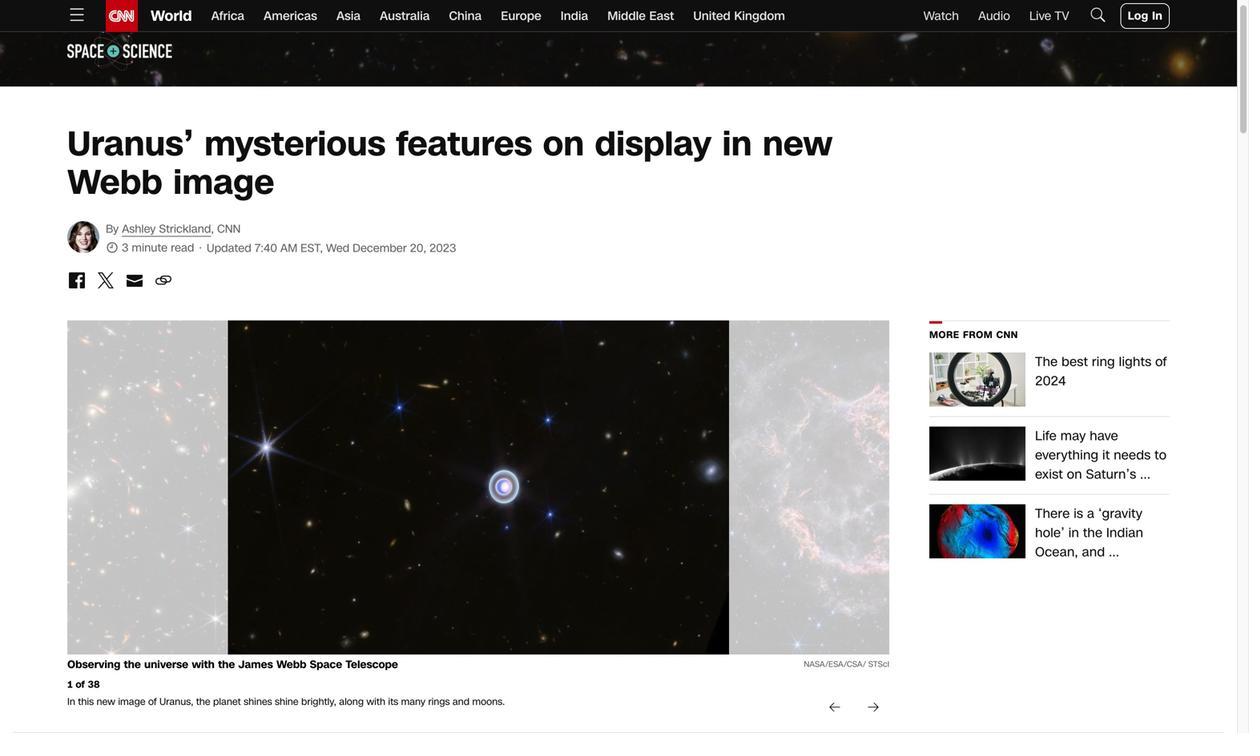 Task type: locate. For each thing, give the bounding box(es) containing it.
log in
[[1129, 8, 1163, 24]]

asia
[[337, 8, 361, 24]]

and right rings
[[453, 696, 470, 709]]

webb left 'space'
[[277, 658, 307, 673]]

with left its
[[367, 696, 386, 709]]

0 horizontal spatial webb
[[67, 159, 163, 206]]

image left uranus, on the left of the page
[[118, 696, 146, 709]]

strickland
[[159, 221, 211, 237]]

0 vertical spatial in
[[723, 121, 753, 168]]

1 horizontal spatial in
[[1069, 524, 1080, 542]]

... for and
[[1110, 544, 1120, 562]]

wed
[[326, 241, 350, 256]]

... down needs
[[1141, 466, 1151, 484]]

1 horizontal spatial image
[[173, 159, 275, 206]]

james
[[239, 658, 273, 673]]

everything
[[1036, 447, 1099, 465]]

observing the universe with the james webb space telescope 1 of 38
[[67, 658, 398, 692]]

uranus,
[[160, 696, 193, 709]]

middle east
[[608, 8, 675, 24]]

the
[[1084, 524, 1103, 542], [124, 658, 141, 673], [218, 658, 235, 673], [196, 696, 211, 709]]

webb up the by
[[67, 159, 163, 206]]

1 vertical spatial ...
[[1110, 544, 1120, 562]]

1 vertical spatial in
[[67, 696, 75, 709]]

1 horizontal spatial with
[[367, 696, 386, 709]]

life may have everything it needs to exist on saturn's ...
[[1036, 427, 1168, 484]]

of for the best ring lights of 2024
[[1156, 353, 1168, 371]]

in inside uranus' mysterious features on display in new webb image
[[723, 121, 753, 168]]

1 vertical spatial webb
[[277, 658, 307, 673]]

0 vertical spatial and
[[1083, 544, 1106, 562]]

1 vertical spatial new
[[97, 696, 115, 709]]

0 horizontal spatial of
[[76, 678, 85, 692]]

observing
[[67, 658, 121, 673]]

1 vertical spatial of
[[76, 678, 85, 692]]

0 vertical spatial ...
[[1141, 466, 1151, 484]]

china
[[449, 8, 482, 24]]

image up ,
[[173, 159, 275, 206]]

cnn
[[217, 221, 241, 237], [997, 328, 1019, 342]]

image
[[173, 159, 275, 206], [118, 696, 146, 709]]

1 horizontal spatial webb
[[277, 658, 307, 673]]

shines
[[244, 696, 272, 709]]

in left this
[[67, 696, 75, 709]]

0 horizontal spatial ...
[[1110, 544, 1120, 562]]

2 horizontal spatial of
[[1156, 353, 1168, 371]]

in for the
[[1069, 524, 1080, 542]]

read
[[171, 240, 194, 256]]

0 vertical spatial new
[[763, 121, 833, 168]]

cnn right ,
[[217, 221, 241, 237]]

with right universe
[[192, 658, 215, 673]]

0 horizontal spatial in
[[723, 121, 753, 168]]

americas
[[264, 8, 317, 24]]

... down 'indian'
[[1110, 544, 1120, 562]]

united kingdom link
[[694, 0, 786, 32]]

webb inside the observing the universe with the james webb space telescope 1 of 38
[[277, 658, 307, 673]]

on inside uranus' mysterious features on display in new webb image
[[543, 121, 585, 168]]

copy link to clipboard image
[[154, 271, 173, 290]]

1 horizontal spatial ...
[[1141, 466, 1151, 484]]

tv
[[1055, 8, 1070, 24]]

in inside there is a 'gravity hole' in the indian ocean, and ...
[[1069, 524, 1080, 542]]

uranus' mysterious features on display in new webb image
[[67, 121, 833, 206]]

1 vertical spatial and
[[453, 696, 470, 709]]

2 vertical spatial of
[[148, 696, 157, 709]]

am
[[281, 241, 298, 256]]

1 vertical spatial with
[[367, 696, 386, 709]]

0 vertical spatial in
[[1153, 8, 1163, 24]]

ashley strickland link
[[122, 221, 211, 237]]

0 vertical spatial webb
[[67, 159, 163, 206]]

of inside the observing the universe with the james webb space telescope 1 of 38
[[76, 678, 85, 692]]

the down a
[[1084, 524, 1103, 542]]

ashley
[[122, 221, 156, 237]]

webb
[[67, 159, 163, 206], [277, 658, 307, 673]]

... inside there is a 'gravity hole' in the indian ocean, and ...
[[1110, 544, 1120, 562]]

audio link
[[979, 8, 1011, 24]]

lights
[[1120, 353, 1152, 371]]

brightly,
[[301, 696, 337, 709]]

1 horizontal spatial cnn
[[997, 328, 1019, 342]]

0 vertical spatial cnn
[[217, 221, 241, 237]]

1 horizontal spatial new
[[763, 121, 833, 168]]

features
[[397, 121, 533, 168]]

and right ocean,
[[1083, 544, 1106, 562]]

0 horizontal spatial with
[[192, 658, 215, 673]]

0 vertical spatial with
[[192, 658, 215, 673]]

updated         7:40 am est, wed december 20, 2023
[[207, 241, 457, 256]]

with inside the observing the universe with the james webb space telescope 1 of 38
[[192, 658, 215, 673]]

0 vertical spatial of
[[1156, 353, 1168, 371]]

1 horizontal spatial in
[[1153, 8, 1163, 24]]

0 horizontal spatial on
[[543, 121, 585, 168]]

live tv link
[[1030, 8, 1070, 24]]

live tv
[[1030, 8, 1070, 24]]

3 minute read
[[119, 240, 198, 256]]

new inside uranus' mysterious features on display in new webb image
[[763, 121, 833, 168]]

7:40
[[255, 241, 277, 256]]

in right log on the top right
[[1153, 8, 1163, 24]]

of right lights
[[1156, 353, 1168, 371]]

ocean,
[[1036, 544, 1079, 562]]

with
[[192, 658, 215, 673], [367, 696, 386, 709]]

world
[[151, 6, 192, 26]]

americas link
[[264, 0, 317, 32]]

1 horizontal spatial of
[[148, 696, 157, 709]]

1 vertical spatial on
[[1068, 466, 1083, 484]]

0 vertical spatial image
[[173, 159, 275, 206]]

hole'
[[1036, 524, 1065, 542]]

nasa/esa/csa/
[[804, 659, 867, 670]]

1 vertical spatial in
[[1069, 524, 1080, 542]]

0 horizontal spatial and
[[453, 696, 470, 709]]

in this new image of uranus, the planet shines shine brightly, along with its many rings and moons.
[[67, 696, 505, 709]]

along
[[339, 696, 364, 709]]

space
[[310, 658, 343, 673]]

the best ring lights of 2024 link
[[1036, 353, 1171, 407]]

china link
[[449, 0, 482, 32]]

space and science image
[[0, 14, 1238, 87], [67, 30, 172, 71]]

audio
[[979, 8, 1011, 24]]

australia
[[380, 8, 430, 24]]

... inside "life may have everything it needs to exist on saturn's ..."
[[1141, 466, 1151, 484]]

cnn right from
[[997, 328, 1019, 342]]

0 vertical spatial on
[[543, 121, 585, 168]]

best
[[1062, 353, 1089, 371]]

... for saturn's
[[1141, 466, 1151, 484]]

1 horizontal spatial and
[[1083, 544, 1106, 562]]

of right 1
[[76, 678, 85, 692]]

its
[[388, 696, 399, 709]]

...
[[1141, 466, 1151, 484], [1110, 544, 1120, 562]]

of left uranus, on the left of the page
[[148, 696, 157, 709]]

1 vertical spatial image
[[118, 696, 146, 709]]

1 horizontal spatial on
[[1068, 466, 1083, 484]]

and
[[1083, 544, 1106, 562], [453, 696, 470, 709]]

mysterious
[[205, 121, 386, 168]]

moons.
[[473, 696, 505, 709]]

of inside the best ring lights of 2024
[[1156, 353, 1168, 371]]

new
[[763, 121, 833, 168], [97, 696, 115, 709]]



Task type: describe. For each thing, give the bounding box(es) containing it.
open menu icon image
[[67, 5, 87, 24]]

live
[[1030, 8, 1052, 24]]

20,
[[410, 241, 427, 256]]

of for in this new image of uranus, the planet shines shine brightly, along with its many rings and moons.
[[148, 696, 157, 709]]

have
[[1091, 427, 1119, 445]]

display
[[595, 121, 712, 168]]

1
[[67, 678, 73, 692]]

3
[[122, 240, 129, 256]]

life may have everything it needs to exist on saturn's ... link
[[1036, 427, 1171, 485]]

rings
[[428, 696, 450, 709]]

there is a 'gravity hole' in the indian ocean, and ... link
[[1036, 505, 1171, 562]]

log in link
[[1121, 3, 1171, 29]]

the best ring lights of 2024
[[1036, 353, 1168, 390]]

uranus'
[[67, 121, 194, 168]]

updated
[[207, 241, 252, 256]]

middle
[[608, 8, 646, 24]]

the left universe
[[124, 658, 141, 673]]

indian
[[1107, 524, 1144, 542]]

this
[[78, 696, 94, 709]]

there
[[1036, 505, 1071, 523]]

united kingdom
[[694, 8, 786, 24]]

australia link
[[380, 0, 430, 32]]

the left the planet
[[196, 696, 211, 709]]

africa
[[211, 8, 245, 24]]

exist
[[1036, 466, 1064, 484]]

planet
[[213, 696, 241, 709]]

middle east link
[[608, 0, 675, 32]]

0 horizontal spatial image
[[118, 696, 146, 709]]

stsci
[[869, 659, 890, 670]]

and inside there is a 'gravity hole' in the indian ocean, and ...
[[1083, 544, 1106, 562]]

2023
[[430, 241, 457, 256]]

watch
[[924, 8, 960, 24]]

life
[[1036, 427, 1057, 445]]

asia link
[[337, 0, 361, 32]]

1 vertical spatial cnn
[[997, 328, 1019, 342]]

share with facebook image
[[67, 271, 87, 290]]

may
[[1061, 427, 1087, 445]]

by ashley strickland , cnn
[[106, 221, 241, 237]]

india
[[561, 8, 589, 24]]

share with x image
[[96, 271, 115, 290]]

minute
[[132, 240, 168, 256]]

kingdom
[[735, 8, 786, 24]]

more
[[930, 328, 960, 342]]

image inside uranus' mysterious features on display in new webb image
[[173, 159, 275, 206]]

to
[[1155, 447, 1168, 465]]

it
[[1103, 447, 1111, 465]]

shine
[[275, 696, 299, 709]]

many
[[401, 696, 426, 709]]

needs
[[1115, 447, 1152, 465]]

from
[[964, 328, 994, 342]]

a
[[1088, 505, 1095, 523]]

0 horizontal spatial in
[[67, 696, 75, 709]]

europe
[[501, 8, 542, 24]]

search icon image
[[1089, 5, 1109, 24]]

0 horizontal spatial new
[[97, 696, 115, 709]]

united
[[694, 8, 731, 24]]

watch link
[[924, 8, 960, 24]]

east
[[650, 8, 675, 24]]

est,
[[301, 241, 323, 256]]

'gravity
[[1099, 505, 1143, 523]]

is
[[1074, 505, 1084, 523]]

on inside "life may have everything it needs to exist on saturn's ..."
[[1068, 466, 1083, 484]]

nasa/esa/csa/ stsci
[[804, 659, 890, 670]]

ashley strickland image
[[67, 221, 99, 253]]

world link
[[138, 0, 192, 32]]

share with email image
[[125, 271, 144, 290]]

december
[[353, 241, 407, 256]]

0 horizontal spatial cnn
[[217, 221, 241, 237]]

europe link
[[501, 0, 542, 32]]

38
[[88, 678, 100, 692]]

india link
[[561, 0, 589, 32]]

ring
[[1093, 353, 1116, 371]]

log
[[1129, 8, 1149, 24]]

by
[[106, 221, 119, 237]]

there is a 'gravity hole' in the indian ocean, and ...
[[1036, 505, 1144, 562]]

telescope
[[346, 658, 398, 673]]

universe
[[144, 658, 189, 673]]

2024
[[1036, 372, 1067, 390]]

webb inside uranus' mysterious features on display in new webb image
[[67, 159, 163, 206]]

more from cnn
[[930, 328, 1019, 342]]

,
[[211, 221, 214, 237]]

the left james
[[218, 658, 235, 673]]

the
[[1036, 353, 1059, 371]]

in for new
[[723, 121, 753, 168]]

the inside there is a 'gravity hole' in the indian ocean, and ...
[[1084, 524, 1103, 542]]



Task type: vqa. For each thing, say whether or not it's contained in the screenshot.
wed
yes



